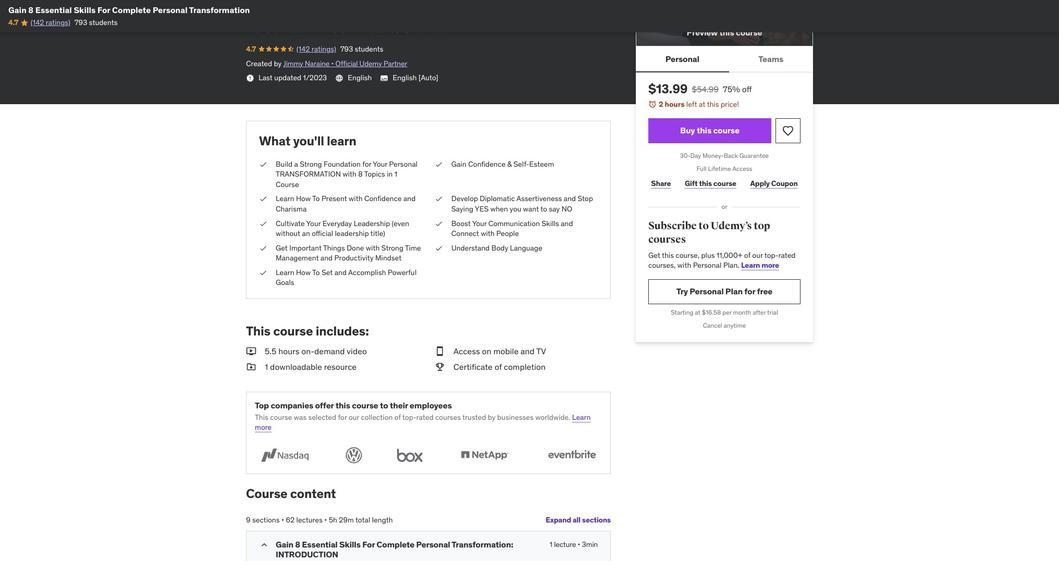 Task type: vqa. For each thing, say whether or not it's contained in the screenshot.
"IT & Software"
no



Task type: locate. For each thing, give the bounding box(es) containing it.
strong up mindset
[[382, 243, 404, 253]]

xsmall image for understand
[[435, 243, 443, 254]]

hours for 5.5
[[279, 346, 300, 357]]

1 vertical spatial top-
[[403, 413, 417, 422]]

5h 29m
[[329, 516, 354, 525]]

1 vertical spatial (142
[[297, 44, 310, 54]]

793 students
[[75, 18, 118, 27], [341, 44, 384, 54]]

our
[[753, 251, 763, 260], [349, 413, 359, 422]]

top
[[754, 220, 771, 233]]

0 vertical spatial more
[[762, 261, 780, 270]]

and
[[368, 9, 384, 21], [404, 194, 416, 204], [564, 194, 576, 204], [561, 219, 573, 228], [321, 254, 333, 263], [335, 268, 347, 277], [521, 346, 535, 357]]

complete for transformation:
[[377, 540, 415, 550]]

793 students down gain 8 essential skills for complete personal transformation
[[75, 18, 118, 27]]

1 horizontal spatial for
[[363, 540, 375, 550]]

1 inside 'build a strong foundation for your personal transformation with 8 topics in 1 course'
[[395, 170, 398, 179]]

alarm image
[[649, 100, 657, 109]]

0 vertical spatial 793 students
[[75, 18, 118, 27]]

box image
[[393, 446, 428, 466]]

0 horizontal spatial top-
[[403, 413, 417, 422]]

1 horizontal spatial more
[[762, 261, 780, 270]]

your inside 'build a strong foundation for your personal transformation with 8 topics in 1 course'
[[373, 159, 388, 169]]

0 vertical spatial to
[[541, 204, 548, 214]]

our down top companies offer this course to their employees
[[349, 413, 359, 422]]

with down "course,"
[[678, 261, 692, 270]]

and down things
[[321, 254, 333, 263]]

xsmall image for get
[[259, 243, 268, 254]]

8 inside gain 8 essential skills for complete personal transformation: introduction
[[295, 540, 300, 550]]

you
[[263, 9, 280, 21], [429, 23, 445, 35]]

gain inside gain 8 essential skills for complete personal transformation: introduction
[[276, 540, 294, 550]]

courses down the 'employees'
[[436, 413, 461, 422]]

courses,
[[649, 261, 676, 270]]

0 horizontal spatial sections
[[252, 516, 280, 525]]

(142 for tired
[[297, 44, 310, 54]]

small image
[[246, 346, 257, 357], [435, 346, 445, 357], [246, 362, 257, 373], [259, 540, 270, 551]]

yes
[[475, 204, 489, 214]]

you right is
[[429, 23, 445, 35]]

access up certificate
[[454, 346, 480, 357]]

for inside gain 8 essential skills for complete personal transformation: introduction
[[363, 540, 375, 550]]

to inside learn how to set and accomplish powerful goals
[[312, 268, 320, 277]]

0 vertical spatial learn more link
[[742, 261, 780, 270]]

official
[[312, 229, 333, 238]]

resource
[[324, 362, 357, 373]]

course inside preview this course button
[[736, 27, 763, 38]]

0 vertical spatial for
[[98, 5, 110, 15]]

0 horizontal spatial learn more
[[255, 413, 591, 433]]

subscribe to udemy's top courses
[[649, 220, 771, 246]]

1 vertical spatial by
[[488, 413, 496, 422]]

skills inside boost your communication skills and connect with people
[[542, 219, 559, 228]]

gain inside are you tired of dry theory and want to gain practical skills for personal transformation? this 8-in-1 course is for you
[[424, 9, 445, 21]]

xsmall image
[[246, 74, 255, 82], [259, 219, 268, 229], [259, 243, 268, 254], [435, 243, 443, 254]]

xsmall image left management
[[259, 243, 268, 254]]

english down udemy
[[348, 73, 372, 82]]

students up udemy
[[355, 44, 384, 54]]

learn up goals
[[276, 268, 294, 277]]

0 horizontal spatial for
[[98, 5, 110, 15]]

last
[[259, 73, 273, 82]]

hours up 'downloadable'
[[279, 346, 300, 357]]

course up on-
[[273, 323, 313, 340]]

with inside get this course, plus 11,000+ of our top-rated courses, with personal plan.
[[678, 261, 692, 270]]

strong inside 'build a strong foundation for your personal transformation with 8 topics in 1 course'
[[300, 159, 322, 169]]

8
[[28, 5, 33, 15], [358, 170, 363, 179], [295, 540, 300, 550]]

your
[[373, 159, 388, 169], [306, 219, 321, 228], [472, 219, 487, 228]]

course down lifetime
[[714, 179, 737, 188]]

xsmall image for develop diplomatic assertiveness and stop saying yes when you want to say no
[[435, 194, 443, 204]]

of inside are you tired of dry theory and want to gain practical skills for personal transformation? this 8-in-1 course is for you
[[307, 9, 315, 21]]

0 vertical spatial students
[[89, 18, 118, 27]]

1 horizontal spatial sections
[[582, 516, 611, 525]]

5.5 hours on-demand video
[[265, 346, 367, 357]]

leadership
[[335, 229, 369, 238]]

793 students up udemy
[[341, 44, 384, 54]]

1 vertical spatial ratings)
[[312, 44, 336, 54]]

0 vertical spatial strong
[[300, 159, 322, 169]]

xsmall image for learn how to set and accomplish powerful goals
[[259, 268, 268, 278]]

volkswagen image
[[342, 446, 365, 466]]

793 up official on the left top of the page
[[341, 44, 353, 54]]

small image left introduction
[[259, 540, 270, 551]]

0 horizontal spatial ratings)
[[46, 18, 70, 27]]

share
[[652, 179, 671, 188]]

2 how from the top
[[296, 268, 311, 277]]

1 vertical spatial complete
[[377, 540, 415, 550]]

how for charisma
[[296, 194, 311, 204]]

sections right 9
[[252, 516, 280, 525]]

small image for access
[[435, 346, 445, 357]]

learn more down the 'employees'
[[255, 413, 591, 433]]

communication
[[489, 219, 540, 228]]

1 english from the left
[[348, 73, 372, 82]]

0 vertical spatial (142 ratings)
[[31, 18, 70, 27]]

• left 5h 29m at the left
[[325, 516, 327, 525]]

learn more link for top companies offer this course to their employees
[[255, 413, 591, 433]]

1 horizontal spatial top-
[[765, 251, 779, 260]]

access down back
[[733, 165, 753, 173]]

learn more for subscribe to udemy's top courses
[[742, 261, 780, 270]]

xsmall image for learn how to present with confidence and charisma
[[259, 194, 268, 204]]

and up no at right
[[564, 194, 576, 204]]

how down management
[[296, 268, 311, 277]]

1 right in
[[395, 170, 398, 179]]

1 horizontal spatial (142 ratings)
[[297, 44, 336, 54]]

small image up "top"
[[246, 362, 257, 373]]

$54.99
[[692, 84, 719, 95]]

understand
[[452, 243, 490, 253]]

1 horizontal spatial hours
[[665, 100, 685, 109]]

personal inside 'build a strong foundation for your personal transformation with 8 topics in 1 course'
[[389, 159, 418, 169]]

793 down gain 8 essential skills for complete personal transformation
[[75, 18, 87, 27]]

foundation
[[324, 159, 361, 169]]

0 horizontal spatial to
[[380, 400, 388, 411]]

and down no at right
[[561, 219, 573, 228]]

learn more link
[[742, 261, 780, 270], [255, 413, 591, 433]]

0 vertical spatial courses
[[649, 233, 686, 246]]

1 vertical spatial more
[[255, 423, 272, 433]]

your inside the cultivate your everyday leadership (even without an official leadership title)
[[306, 219, 321, 228]]

this for buy
[[697, 125, 712, 136]]

time
[[405, 243, 421, 253]]

leadership
[[354, 219, 390, 228]]

1 horizontal spatial complete
[[377, 540, 415, 550]]

this right buy
[[697, 125, 712, 136]]

0 horizontal spatial (142
[[31, 18, 44, 27]]

more for subscribe to udemy's top courses
[[762, 261, 780, 270]]

anytime
[[724, 322, 746, 329]]

small image up small image
[[435, 346, 445, 357]]

0 horizontal spatial confidence
[[365, 194, 402, 204]]

(142 ratings) for essential
[[31, 18, 70, 27]]

0 vertical spatial ratings)
[[46, 18, 70, 27]]

hours right 2
[[665, 100, 685, 109]]

strong up transformation
[[300, 159, 322, 169]]

cultivate your everyday leadership (even without an official leadership title)
[[276, 219, 409, 238]]

0 vertical spatial 793
[[75, 18, 87, 27]]

a
[[294, 159, 298, 169]]

course up 9
[[246, 486, 288, 502]]

people
[[497, 229, 519, 238]]

transformation?
[[246, 23, 318, 35]]

preview
[[687, 27, 718, 38]]

what you'll learn
[[259, 133, 357, 149]]

1 vertical spatial hours
[[279, 346, 300, 357]]

1 vertical spatial learn more
[[255, 413, 591, 433]]

confidence down in
[[365, 194, 402, 204]]

trial
[[768, 309, 779, 317]]

top- down "top"
[[765, 251, 779, 260]]

gain
[[8, 5, 26, 15], [424, 9, 445, 21], [452, 159, 467, 169], [276, 540, 294, 550]]

1 vertical spatial students
[[355, 44, 384, 54]]

worldwide.
[[536, 413, 571, 422]]

1 horizontal spatial strong
[[382, 243, 404, 253]]

course inside 'build a strong foundation for your personal transformation with 8 topics in 1 course'
[[276, 180, 299, 189]]

learn more link down the 'employees'
[[255, 413, 591, 433]]

course down want
[[369, 23, 400, 35]]

of left dry
[[307, 9, 315, 21]]

xsmall image right in
[[435, 159, 443, 170]]

0 horizontal spatial 4.7
[[8, 18, 18, 27]]

sections inside dropdown button
[[582, 516, 611, 525]]

students for complete
[[89, 18, 118, 27]]

2 sections from the left
[[582, 516, 611, 525]]

nasdaq image
[[255, 446, 315, 466]]

1 vertical spatial for
[[412, 23, 427, 35]]

to left say
[[541, 204, 548, 214]]

english for english [auto]
[[393, 73, 417, 82]]

this for includes:
[[246, 323, 271, 340]]

1 vertical spatial 8
[[358, 170, 363, 179]]

set
[[322, 268, 333, 277]]

2 hours left at this price!
[[659, 100, 740, 109]]

how
[[296, 194, 311, 204], [296, 268, 311, 277]]

at left $16.58 on the right bottom of the page
[[695, 309, 701, 317]]

this down "top"
[[255, 413, 269, 422]]

0 vertical spatial how
[[296, 194, 311, 204]]

learn more link up free
[[742, 261, 780, 270]]

eventbrite image
[[542, 446, 602, 466]]

how inside learn how to set and accomplish powerful goals
[[296, 268, 311, 277]]

1 horizontal spatial learn more
[[742, 261, 780, 270]]

1 horizontal spatial 793 students
[[341, 44, 384, 54]]

and inside are you tired of dry theory and want to gain practical skills for personal transformation? this 8-in-1 course is for you
[[368, 9, 384, 21]]

1 vertical spatial at
[[695, 309, 701, 317]]

for inside try personal plan for free link
[[745, 286, 756, 297]]

confidence left '&'
[[468, 159, 506, 169]]

1 horizontal spatial essential
[[302, 540, 338, 550]]

with inside boost your communication skills and connect with people
[[481, 229, 495, 238]]

to right want
[[412, 9, 422, 21]]

expand
[[546, 516, 572, 525]]

0 vertical spatial hours
[[665, 100, 685, 109]]

0 vertical spatial 8
[[28, 5, 33, 15]]

course inside buy this course button
[[714, 125, 740, 136]]

plus
[[702, 251, 715, 260]]

by right trusted
[[488, 413, 496, 422]]

1 vertical spatial 4.7
[[246, 44, 256, 54]]

employees
[[410, 400, 452, 411]]

2 horizontal spatial 8
[[358, 170, 363, 179]]

an
[[302, 229, 310, 238]]

tab list
[[636, 47, 814, 73]]

1 vertical spatial course
[[276, 180, 299, 189]]

0 horizontal spatial students
[[89, 18, 118, 27]]

1 vertical spatial how
[[296, 268, 311, 277]]

our right "11,000+"
[[753, 251, 763, 260]]

for for transformation:
[[363, 540, 375, 550]]

this for preview
[[720, 27, 735, 38]]

0 vertical spatial this
[[320, 23, 338, 35]]

powerful
[[388, 268, 417, 277]]

with down title)
[[366, 243, 380, 253]]

learn inside learn how to present with confidence and charisma
[[276, 194, 294, 204]]

1 sections from the left
[[252, 516, 280, 525]]

0 horizontal spatial complete
[[112, 5, 151, 15]]

2 horizontal spatial your
[[472, 219, 487, 228]]

gain for gain 8 essential skills for complete personal transformation: introduction
[[276, 540, 294, 550]]

on
[[482, 346, 492, 357]]

and inside boost your communication skills and connect with people
[[561, 219, 573, 228]]

0 vertical spatial complete
[[112, 5, 151, 15]]

1 horizontal spatial (142
[[297, 44, 310, 54]]

trusted
[[463, 413, 486, 422]]

learn more up free
[[742, 261, 780, 270]]

at
[[699, 100, 706, 109], [695, 309, 701, 317]]

of right "11,000+"
[[745, 251, 751, 260]]

top
[[255, 400, 269, 411]]

2 horizontal spatial for
[[412, 23, 427, 35]]

0 horizontal spatial courses
[[436, 413, 461, 422]]

0 horizontal spatial english
[[348, 73, 372, 82]]

charisma
[[276, 204, 307, 214]]

skills inside gain 8 essential skills for complete personal transformation: introduction
[[340, 540, 361, 550]]

•
[[331, 59, 334, 68], [282, 516, 284, 525], [325, 516, 327, 525], [578, 540, 581, 550]]

hours for 2
[[665, 100, 685, 109]]

xsmall image left last
[[246, 74, 255, 82]]

this inside are you tired of dry theory and want to gain practical skills for personal transformation? this 8-in-1 course is for you
[[320, 23, 338, 35]]

self-
[[514, 159, 530, 169]]

course
[[369, 23, 400, 35], [276, 180, 299, 189], [246, 486, 288, 502]]

1 vertical spatial essential
[[302, 540, 338, 550]]

small image left 5.5
[[246, 346, 257, 357]]

learn how to present with confidence and charisma
[[276, 194, 416, 214]]

0 vertical spatial access
[[733, 165, 753, 173]]

english down partner
[[393, 73, 417, 82]]

access
[[733, 165, 753, 173], [454, 346, 480, 357]]

xsmall image right time
[[435, 243, 443, 254]]

with inside 'build a strong foundation for your personal transformation with 8 topics in 1 course'
[[343, 170, 357, 179]]

month
[[734, 309, 752, 317]]

1 vertical spatial rated
[[417, 413, 434, 422]]

0 horizontal spatial our
[[349, 413, 359, 422]]

for inside are you tired of dry theory and want to gain practical skills for personal transformation? this 8-in-1 course is for you
[[514, 9, 526, 21]]

course language image
[[335, 74, 344, 82]]

get up courses,
[[649, 251, 661, 260]]

2 horizontal spatial to
[[699, 220, 709, 233]]

with
[[343, 170, 357, 179], [349, 194, 363, 204], [481, 229, 495, 238], [366, 243, 380, 253], [678, 261, 692, 270]]

how inside learn how to present with confidence and charisma
[[296, 194, 311, 204]]

course inside are you tired of dry theory and want to gain practical skills for personal transformation? this 8-in-1 course is for you
[[369, 23, 400, 35]]

1 horizontal spatial students
[[355, 44, 384, 54]]

xsmall image left without
[[259, 219, 268, 229]]

personal inside are you tired of dry theory and want to gain practical skills for personal transformation? this 8-in-1 course is for you
[[529, 9, 567, 21]]

for inside 'build a strong foundation for your personal transformation with 8 topics in 1 course'
[[363, 159, 372, 169]]

you'll
[[293, 133, 324, 149]]

apply
[[751, 179, 770, 188]]

strong
[[300, 159, 322, 169], [382, 243, 404, 253]]

1 horizontal spatial get
[[649, 251, 661, 260]]

2 vertical spatial for
[[363, 540, 375, 550]]

skills
[[74, 5, 96, 15], [488, 9, 512, 21], [542, 219, 559, 228], [340, 540, 361, 550]]

0 horizontal spatial by
[[274, 59, 282, 68]]

0 horizontal spatial 793
[[75, 18, 87, 27]]

course up back
[[714, 125, 740, 136]]

personal
[[153, 5, 188, 15], [529, 9, 567, 21], [666, 54, 700, 64], [389, 159, 418, 169], [693, 261, 722, 270], [690, 286, 724, 297], [416, 540, 450, 550]]

0 vertical spatial you
[[263, 9, 280, 21]]

and inside get important things done with strong time management and productivity mindset
[[321, 254, 333, 263]]

793
[[75, 18, 87, 27], [341, 44, 353, 54]]

this left price!
[[707, 100, 719, 109]]

1 down 5.5
[[265, 362, 268, 373]]

1 vertical spatial strong
[[382, 243, 404, 253]]

confidence
[[468, 159, 506, 169], [365, 194, 402, 204]]

xsmall image left "build"
[[259, 159, 268, 170]]

2 english from the left
[[393, 73, 417, 82]]

this right offer
[[336, 400, 350, 411]]

more inside learn more
[[255, 423, 272, 433]]

xsmall image left goals
[[259, 268, 268, 278]]

2 vertical spatial to
[[380, 400, 388, 411]]

1 vertical spatial 793 students
[[341, 44, 384, 54]]

more down "top"
[[255, 423, 272, 433]]

4.7
[[8, 18, 18, 27], [246, 44, 256, 54]]

xsmall image for cultivate
[[259, 219, 268, 229]]

4.7 for gain 8 essential skills for complete personal transformation
[[8, 18, 18, 27]]

2 vertical spatial to
[[312, 268, 320, 277]]

learn more link for subscribe to udemy's top courses
[[742, 261, 780, 270]]

and left want
[[368, 9, 384, 21]]

(even
[[392, 219, 409, 228]]

your down yes
[[472, 219, 487, 228]]

0 horizontal spatial 8
[[28, 5, 33, 15]]

students down gain 8 essential skills for complete personal transformation
[[89, 18, 118, 27]]

students for theory
[[355, 44, 384, 54]]

access inside 30-day money-back guarantee full lifetime access
[[733, 165, 753, 173]]

courses inside subscribe to udemy's top courses
[[649, 233, 686, 246]]

2 vertical spatial this
[[255, 413, 269, 422]]

netapp image
[[455, 446, 515, 466]]

confidence inside learn how to present with confidence and charisma
[[365, 194, 402, 204]]

your inside boost your communication skills and connect with people
[[472, 219, 487, 228]]

this right gift
[[700, 179, 712, 188]]

this
[[720, 27, 735, 38], [707, 100, 719, 109], [697, 125, 712, 136], [700, 179, 712, 188], [662, 251, 674, 260], [336, 400, 350, 411]]

try
[[677, 286, 688, 297]]

2 vertical spatial 8
[[295, 540, 300, 550]]

small image for 1
[[246, 362, 257, 373]]

learn more for top companies offer this course to their employees
[[255, 413, 591, 433]]

get down without
[[276, 243, 288, 253]]

essential inside gain 8 essential skills for complete personal transformation: introduction
[[302, 540, 338, 550]]

buy this course button
[[649, 118, 772, 143]]

1 vertical spatial our
[[349, 413, 359, 422]]

0 vertical spatial essential
[[35, 5, 72, 15]]

0 horizontal spatial you
[[263, 9, 280, 21]]

gain 8 essential skills for complete personal transformation: introduction
[[276, 540, 514, 560]]

• left 62
[[282, 516, 284, 525]]

1 horizontal spatial your
[[373, 159, 388, 169]]

gain for gain 8 essential skills for complete personal transformation
[[8, 5, 26, 15]]

to left udemy's
[[699, 220, 709, 233]]

this right preview
[[720, 27, 735, 38]]

to inside learn how to present with confidence and charisma
[[312, 194, 320, 204]]

this down dry
[[320, 23, 338, 35]]

get this course, plus 11,000+ of our top-rated courses, with personal plan.
[[649, 251, 796, 270]]

and up the (even
[[404, 194, 416, 204]]

of down the access on mobile and tv
[[495, 362, 502, 373]]

wishlist image
[[782, 125, 795, 137]]

1 vertical spatial confidence
[[365, 194, 402, 204]]

1 vertical spatial to
[[312, 194, 320, 204]]

xsmall image
[[259, 159, 268, 170], [435, 159, 443, 170], [259, 194, 268, 204], [435, 194, 443, 204], [435, 219, 443, 229], [259, 268, 268, 278]]

sections right all on the right of page
[[582, 516, 611, 525]]

complete inside gain 8 essential skills for complete personal transformation: introduction
[[377, 540, 415, 550]]

learn right worldwide.
[[573, 413, 591, 422]]

xsmall image for boost your communication skills and connect with people
[[435, 219, 443, 229]]

more
[[762, 261, 780, 270], [255, 423, 272, 433]]

1 how from the top
[[296, 194, 311, 204]]

your up the topics
[[373, 159, 388, 169]]

things
[[323, 243, 345, 253]]

want
[[387, 9, 410, 21]]

with up understand body language
[[481, 229, 495, 238]]

0 horizontal spatial hours
[[279, 346, 300, 357]]

udemy's
[[711, 220, 752, 233]]

1 vertical spatial to
[[699, 220, 709, 233]]

courses
[[649, 233, 686, 246], [436, 413, 461, 422]]

learn inside learn more
[[573, 413, 591, 422]]

this inside get this course, plus 11,000+ of our top-rated courses, with personal plan.
[[662, 251, 674, 260]]

xsmall image left 'boost'
[[435, 219, 443, 229]]

1 horizontal spatial ratings)
[[312, 44, 336, 54]]

at right the left
[[699, 100, 706, 109]]

793 students for complete
[[75, 18, 118, 27]]

get inside get this course, plus 11,000+ of our top-rated courses, with personal plan.
[[649, 251, 661, 260]]

get inside get important things done with strong time management and productivity mindset
[[276, 243, 288, 253]]

more up free
[[762, 261, 780, 270]]

793 for for
[[75, 18, 87, 27]]

to up collection
[[380, 400, 388, 411]]

0 horizontal spatial rated
[[417, 413, 434, 422]]

money-
[[703, 152, 724, 160]]

to inside are you tired of dry theory and want to gain practical skills for personal transformation? this 8-in-1 course is for you
[[412, 9, 422, 21]]

this for gift
[[700, 179, 712, 188]]

• left 3min
[[578, 540, 581, 550]]

this up 5.5
[[246, 323, 271, 340]]

1 vertical spatial you
[[429, 23, 445, 35]]

no
[[562, 204, 573, 214]]

1 right 8- on the top left of the page
[[363, 23, 366, 35]]

1 horizontal spatial access
[[733, 165, 753, 173]]

dry
[[318, 9, 333, 21]]

0 vertical spatial rated
[[779, 251, 796, 260]]

to left present
[[312, 194, 320, 204]]

0 horizontal spatial access
[[454, 346, 480, 357]]

1 horizontal spatial 4.7
[[246, 44, 256, 54]]

to left set
[[312, 268, 320, 277]]

and right set
[[335, 268, 347, 277]]

0 vertical spatial our
[[753, 251, 763, 260]]

rated inside get this course, plus 11,000+ of our top-rated courses, with personal plan.
[[779, 251, 796, 260]]

your up "an"
[[306, 219, 321, 228]]

and inside learn how to set and accomplish powerful goals
[[335, 268, 347, 277]]

(142 for essential
[[31, 18, 44, 27]]

$13.99 $54.99 75% off
[[649, 81, 752, 97]]

accomplish
[[348, 268, 386, 277]]

courses down subscribe
[[649, 233, 686, 246]]

0 horizontal spatial 793 students
[[75, 18, 118, 27]]

essential for gain 8 essential skills for complete personal transformation
[[35, 5, 72, 15]]

students
[[89, 18, 118, 27], [355, 44, 384, 54]]

1 horizontal spatial rated
[[779, 251, 796, 260]]

xsmall image left saying
[[435, 194, 443, 204]]

of
[[307, 9, 315, 21], [745, 251, 751, 260], [495, 362, 502, 373], [395, 413, 401, 422]]

certificate
[[454, 362, 493, 373]]

content
[[290, 486, 336, 502]]

with down the foundation
[[343, 170, 357, 179]]

0 vertical spatial course
[[369, 23, 400, 35]]

xsmall image for gain confidence & self-esteem
[[435, 159, 443, 170]]

how up charisma
[[296, 194, 311, 204]]



Task type: describe. For each thing, give the bounding box(es) containing it.
get for get this course, plus 11,000+ of our top-rated courses, with personal plan.
[[649, 251, 661, 260]]

management
[[276, 254, 319, 263]]

boost your communication skills and connect with people
[[452, 219, 573, 238]]

to inside subscribe to udemy's top courses
[[699, 220, 709, 233]]

of inside get this course, plus 11,000+ of our top-rated courses, with personal plan.
[[745, 251, 751, 260]]

and left tv
[[521, 346, 535, 357]]

collection
[[361, 413, 393, 422]]

strong inside get important things done with strong time management and productivity mindset
[[382, 243, 404, 253]]

this for get
[[662, 251, 674, 260]]

$16.58
[[702, 309, 721, 317]]

(142 ratings) for tired
[[297, 44, 336, 54]]

get for get important things done with strong time management and productivity mindset
[[276, 243, 288, 253]]

for for transformation
[[98, 5, 110, 15]]

&
[[508, 159, 512, 169]]

essential for gain 8 essential skills for complete personal transformation: introduction
[[302, 540, 338, 550]]

personal inside button
[[666, 54, 700, 64]]

[auto]
[[419, 73, 439, 82]]

video
[[347, 346, 367, 357]]

mindset
[[375, 254, 402, 263]]

• left official on the left top of the page
[[331, 59, 334, 68]]

say
[[549, 204, 560, 214]]

tab list containing personal
[[636, 47, 814, 73]]

left
[[687, 100, 698, 109]]

develop diplomatic assertiveness and stop saying yes when you want to say no
[[452, 194, 593, 214]]

updated
[[274, 73, 302, 82]]

course,
[[676, 251, 700, 260]]

gain 8 essential skills for complete personal transformation
[[8, 5, 250, 15]]

skills for gain 8 essential skills for complete personal transformation: introduction
[[340, 540, 361, 550]]

our inside get this course, plus 11,000+ of our top-rated courses, with personal plan.
[[753, 251, 763, 260]]

course down companies
[[270, 413, 292, 422]]

theory
[[335, 9, 366, 21]]

gain for gain confidence & self-esteem
[[452, 159, 467, 169]]

learn right plan.
[[742, 261, 761, 270]]

preview this course button
[[636, 0, 814, 47]]

learn how to set and accomplish powerful goals
[[276, 268, 417, 288]]

important
[[290, 243, 322, 253]]

get important things done with strong time management and productivity mindset
[[276, 243, 421, 263]]

skills for gain 8 essential skills for complete personal transformation
[[74, 5, 96, 15]]

teams
[[759, 54, 784, 64]]

transformation
[[276, 170, 341, 179]]

8-
[[340, 23, 351, 35]]

1 horizontal spatial by
[[488, 413, 496, 422]]

length
[[372, 516, 393, 525]]

complete for transformation
[[112, 5, 151, 15]]

5.5
[[265, 346, 277, 357]]

without
[[276, 229, 300, 238]]

build
[[276, 159, 293, 169]]

793 students for theory
[[341, 44, 384, 54]]

how for goals
[[296, 268, 311, 277]]

small image for 5.5
[[246, 346, 257, 357]]

this course was selected for our collection of top-rated courses trusted by businesses worldwide.
[[255, 413, 571, 422]]

4.7 for are you tired of dry theory and want to gain practical skills for personal transformation? this 8-in-1 course is for you
[[246, 44, 256, 54]]

11,000+
[[717, 251, 743, 260]]

practical
[[447, 9, 486, 21]]

lifetime
[[709, 165, 731, 173]]

this course includes:
[[246, 323, 369, 340]]

of down their
[[395, 413, 401, 422]]

8 for gain 8 essential skills for complete personal transformation
[[28, 5, 33, 15]]

2
[[659, 100, 664, 109]]

small image
[[435, 362, 445, 373]]

gain confidence & self-esteem
[[452, 159, 554, 169]]

what
[[259, 133, 291, 149]]

topics
[[364, 170, 385, 179]]

cultivate
[[276, 219, 305, 228]]

1 horizontal spatial confidence
[[468, 159, 506, 169]]

develop
[[452, 194, 478, 204]]

and inside "develop diplomatic assertiveness and stop saying yes when you want to say no"
[[564, 194, 576, 204]]

total
[[356, 516, 370, 525]]

your for boost your communication skills and connect with people
[[472, 219, 487, 228]]

learn inside learn how to set and accomplish powerful goals
[[276, 268, 294, 277]]

this for was
[[255, 413, 269, 422]]

english for english
[[348, 73, 372, 82]]

selected
[[309, 413, 336, 422]]

1 left lecture
[[550, 540, 553, 550]]

skills inside are you tired of dry theory and want to gain practical skills for personal transformation? this 8-in-1 course is for you
[[488, 9, 512, 21]]

ratings) for of
[[312, 44, 336, 54]]

0 vertical spatial at
[[699, 100, 706, 109]]

to for confidence
[[312, 194, 320, 204]]

with inside get important things done with strong time management and productivity mindset
[[366, 243, 380, 253]]

includes:
[[316, 323, 369, 340]]

body
[[492, 243, 509, 253]]

to for accomplish
[[312, 268, 320, 277]]

or
[[722, 203, 728, 211]]

xsmall image for last
[[246, 74, 255, 82]]

mobile
[[494, 346, 519, 357]]

starting at $16.58 per month after trial cancel anytime
[[671, 309, 779, 329]]

skills for boost your communication skills and connect with people
[[542, 219, 559, 228]]

1 inside are you tired of dry theory and want to gain practical skills for personal transformation? this 8-in-1 course is for you
[[363, 23, 366, 35]]

created by jimmy naraine • official udemy partner
[[246, 59, 407, 68]]

course inside "gift this course" link
[[714, 179, 737, 188]]

personal button
[[636, 47, 729, 72]]

expand all sections button
[[546, 510, 611, 531]]

for inside are you tired of dry theory and want to gain practical skills for personal transformation? this 8-in-1 course is for you
[[412, 23, 427, 35]]

closed captions image
[[380, 74, 389, 82]]

english [auto]
[[393, 73, 439, 82]]

on-
[[302, 346, 315, 357]]

demand
[[315, 346, 345, 357]]

1 vertical spatial courses
[[436, 413, 461, 422]]

build a strong foundation for your personal transformation with 8 topics in 1 course
[[276, 159, 418, 189]]

course content
[[246, 486, 336, 502]]

personal inside get this course, plus 11,000+ of our top-rated courses, with personal plan.
[[693, 261, 722, 270]]

8 for gain 8 essential skills for complete personal transformation: introduction
[[295, 540, 300, 550]]

to inside "develop diplomatic assertiveness and stop saying yes when you want to say no"
[[541, 204, 548, 214]]

are you tired of dry theory and want to gain practical skills for personal transformation? this 8-in-1 course is for you
[[246, 9, 567, 35]]

offer
[[315, 400, 334, 411]]

expand all sections
[[546, 516, 611, 525]]

30-day money-back guarantee full lifetime access
[[680, 152, 769, 173]]

1 downloadable resource
[[265, 362, 357, 373]]

and inside learn how to present with confidence and charisma
[[404, 194, 416, 204]]

tired
[[282, 9, 304, 21]]

793 for dry
[[341, 44, 353, 54]]

full
[[697, 165, 707, 173]]

try personal plan for free
[[677, 286, 773, 297]]

top- inside get this course, plus 11,000+ of our top-rated courses, with personal plan.
[[765, 251, 779, 260]]

personal inside gain 8 essential skills for complete personal transformation: introduction
[[416, 540, 450, 550]]

at inside the starting at $16.58 per month after trial cancel anytime
[[695, 309, 701, 317]]

assertiveness
[[517, 194, 562, 204]]

title)
[[371, 229, 385, 238]]

try personal plan for free link
[[649, 279, 801, 305]]

language
[[510, 243, 543, 253]]

xsmall image for build a strong foundation for your personal transformation with 8 topics in 1 course
[[259, 159, 268, 170]]

2 vertical spatial course
[[246, 486, 288, 502]]

gift this course
[[685, 179, 737, 188]]

in
[[387, 170, 393, 179]]

understand body language
[[452, 243, 543, 253]]

share button
[[649, 173, 674, 194]]

plan.
[[724, 261, 740, 270]]

present
[[322, 194, 347, 204]]

stop
[[578, 194, 593, 204]]

last updated 1/2023
[[259, 73, 327, 82]]

tv
[[537, 346, 546, 357]]

created
[[246, 59, 272, 68]]

1 vertical spatial access
[[454, 346, 480, 357]]

price!
[[721, 100, 740, 109]]

partner
[[384, 59, 407, 68]]

preview this course
[[687, 27, 763, 38]]

course up collection
[[352, 400, 379, 411]]

3min
[[582, 540, 598, 550]]

with inside learn how to present with confidence and charisma
[[349, 194, 363, 204]]

1 horizontal spatial you
[[429, 23, 445, 35]]

your for cultivate your everyday leadership (even without an official leadership title)
[[306, 219, 321, 228]]

8 inside 'build a strong foundation for your personal transformation with 8 topics in 1 course'
[[358, 170, 363, 179]]

goals
[[276, 278, 294, 288]]

in-
[[351, 23, 363, 35]]

back
[[724, 152, 738, 160]]

more for top companies offer this course to their employees
[[255, 423, 272, 433]]

want
[[523, 204, 539, 214]]

75%
[[723, 84, 741, 95]]

ratings) for skills
[[46, 18, 70, 27]]

free
[[758, 286, 773, 297]]



